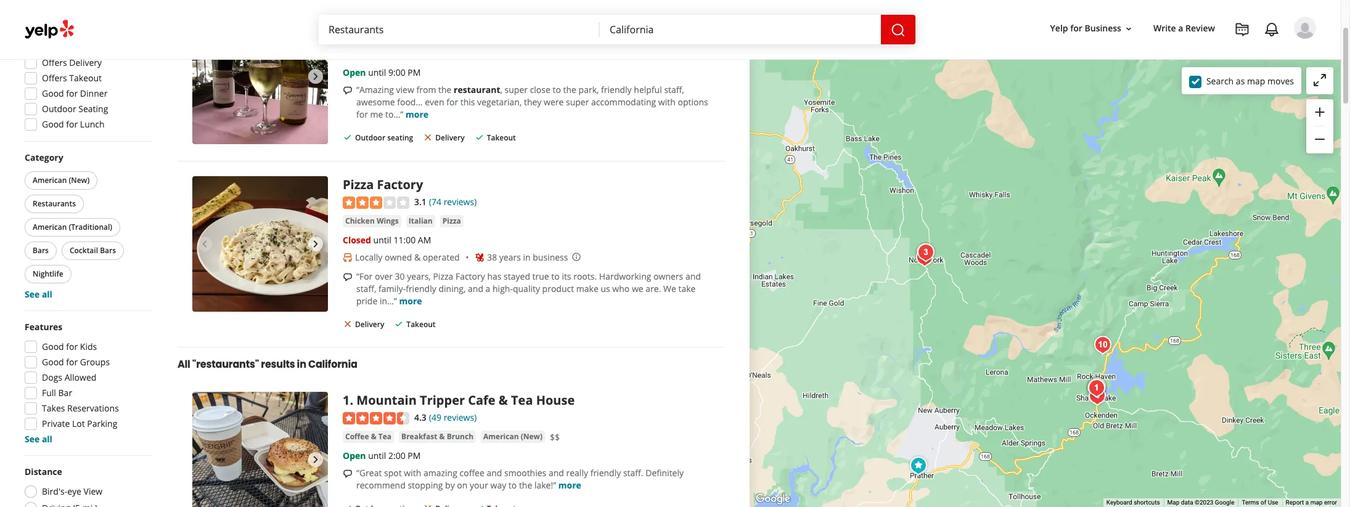Task type: locate. For each thing, give the bounding box(es) containing it.
chicken wings button
[[343, 215, 401, 228]]

until
[[368, 67, 386, 78], [374, 234, 392, 246], [368, 450, 386, 462]]

0 vertical spatial until
[[368, 67, 386, 78]]

were
[[544, 96, 564, 108]]

1 vertical spatial super
[[566, 96, 589, 108]]

2 vertical spatial american (new) button
[[481, 431, 545, 444]]

in right results
[[297, 358, 306, 372]]

factory up 3.1 link
[[377, 177, 423, 193]]

google image
[[753, 492, 794, 508]]

for for dinner
[[66, 88, 78, 99]]

1 horizontal spatial tea
[[511, 393, 533, 409]]

2 vertical spatial to
[[509, 480, 517, 492]]

, super close to the park, friendly helpful staff, awesome food... even for this vegetarian, they were super accommodating with options for me to…"
[[357, 84, 709, 120]]

see for features
[[25, 434, 40, 445]]

16 checkmark v2 image for takeout
[[394, 319, 404, 329]]

see all for features
[[25, 434, 52, 445]]

pizza for pizza factory
[[343, 177, 374, 193]]

group containing features
[[21, 321, 153, 446]]

bird's-eye view
[[42, 486, 103, 498]]

1 vertical spatial american (new) link
[[481, 431, 545, 444]]

for for kids
[[66, 341, 78, 353]]

the
[[439, 84, 452, 96], [563, 84, 577, 96], [519, 480, 532, 492]]

1 horizontal spatial 16 checkmark v2 image
[[394, 319, 404, 329]]

0 vertical spatial pizza
[[343, 177, 374, 193]]

slideshow element
[[192, 9, 328, 145], [192, 177, 328, 312], [192, 393, 328, 508]]

american (new) link up smoothies
[[481, 431, 545, 444]]

1 horizontal spatial american (new) link
[[481, 431, 545, 444]]

1 vertical spatial tea
[[379, 432, 392, 442]]

1 vertical spatial a
[[486, 283, 491, 295]]

pizza inside button
[[443, 216, 461, 226]]

super
[[505, 84, 528, 96], [566, 96, 589, 108]]

3.1
[[414, 196, 427, 208]]

map for error
[[1311, 500, 1323, 506]]

1 vertical spatial see all button
[[25, 434, 52, 445]]

more link down really in the left bottom of the page
[[559, 480, 582, 492]]

1 vertical spatial 16 speech v2 image
[[343, 469, 353, 479]]

16 checkmark v2 image down your
[[475, 504, 485, 508]]

2 horizontal spatial a
[[1306, 500, 1310, 506]]

friendly up the accommodating
[[601, 84, 632, 96]]

pizza for pizza
[[443, 216, 461, 226]]

all down the "private"
[[42, 434, 52, 445]]

16 speech v2 image for "great
[[343, 469, 353, 479]]

bird's-
[[42, 486, 67, 498]]

16 checkmark v2 image
[[343, 133, 353, 142], [394, 319, 404, 329]]

4.3
[[414, 412, 427, 424]]

stopping
[[408, 480, 443, 492]]

the point image
[[1091, 333, 1116, 358]]

0 horizontal spatial staff,
[[357, 283, 376, 295]]

0 vertical spatial map
[[1248, 75, 1266, 87]]

0 horizontal spatial map
[[1248, 75, 1266, 87]]

1 vertical spatial map
[[1311, 500, 1323, 506]]

american down find field
[[417, 48, 453, 59]]

16 speech v2 image left '"for'
[[343, 273, 353, 282]]

previous image
[[197, 69, 212, 84], [197, 237, 212, 252]]

0 horizontal spatial bars button
[[25, 242, 57, 260]]

next image left '"amazing'
[[308, 69, 323, 84]]

1 vertical spatial pm
[[408, 450, 421, 462]]

pm right 2:00
[[408, 450, 421, 462]]

by
[[445, 480, 455, 492]]

None field
[[329, 23, 590, 36], [610, 23, 872, 36]]

american (new) button up restaurants
[[25, 171, 98, 190]]

(new) inside group
[[69, 175, 90, 186]]

(new) down find 'text field'
[[455, 48, 477, 59]]

2 horizontal spatial (new)
[[521, 432, 543, 442]]

dogs allowed
[[42, 372, 96, 384]]

2 next image from the top
[[308, 237, 323, 252]]

0 horizontal spatial tea
[[379, 432, 392, 442]]

a inside "for over 30 years, pizza factory has stayed true to its roots. hardworking owners and staff, family-friendly dining, and a high-quality product make us who we are. we take pride in…"
[[486, 283, 491, 295]]

1 vertical spatial slideshow element
[[192, 177, 328, 312]]

(new) up restaurants
[[69, 175, 90, 186]]

outdoor inside group
[[42, 103, 76, 115]]

breakfast & brunch button
[[399, 431, 476, 444]]

see all down the "private"
[[25, 434, 52, 445]]

more link down food...
[[406, 109, 429, 120]]

staff, up options
[[665, 84, 684, 96]]

to inside "great spot with amazing coffee and smoothies and really friendly staff.   definitely recommend stopping by on your way to the lake!"
[[509, 480, 517, 492]]

1 horizontal spatial staff,
[[665, 84, 684, 96]]

next image
[[308, 69, 323, 84], [308, 237, 323, 252]]

None search field
[[319, 15, 918, 44]]

takes
[[42, 403, 65, 414]]

reviews) up pizza link
[[444, 196, 477, 208]]

open for "amazing view from the
[[343, 67, 366, 78]]

see all button for category
[[25, 289, 52, 300]]

in right years
[[523, 252, 531, 263]]

friendly left 'staff.'
[[591, 468, 621, 479]]

a right report
[[1306, 500, 1310, 506]]

good down features
[[42, 341, 64, 353]]

0 vertical spatial all
[[42, 289, 52, 300]]

a inside the write a review link
[[1179, 22, 1184, 34]]

2 vertical spatial more
[[559, 480, 582, 492]]

all for category
[[42, 289, 52, 300]]

1 horizontal spatial with
[[659, 96, 676, 108]]

american for american (new) button to the right
[[484, 432, 519, 442]]

0 vertical spatial 16 checkmark v2 image
[[343, 133, 353, 142]]

vacation
[[345, 48, 378, 59]]

the left "park,"
[[563, 84, 577, 96]]

good down outdoor seating
[[42, 118, 64, 130]]

takeout inside group
[[69, 72, 102, 84]]

16 close v2 image for open until 2:00 pm
[[423, 504, 433, 508]]

write a review link
[[1149, 18, 1221, 40]]

all for features
[[42, 434, 52, 445]]

2 offers from the top
[[42, 72, 67, 84]]

a right write
[[1179, 22, 1184, 34]]

1 horizontal spatial delivery
[[355, 320, 384, 330]]

1 vertical spatial friendly
[[406, 283, 437, 295]]

1 horizontal spatial (new)
[[455, 48, 477, 59]]

1 see from the top
[[25, 289, 40, 300]]

0 vertical spatial reviews)
[[444, 196, 477, 208]]

nolan p. image
[[1295, 17, 1317, 39]]

distance
[[25, 466, 62, 478]]

2 vertical spatial american (new)
[[484, 432, 543, 442]]

for up good for groups
[[66, 341, 78, 353]]

0 vertical spatial (new)
[[455, 48, 477, 59]]

to
[[553, 84, 561, 96], [552, 271, 560, 283], [509, 480, 517, 492]]

outdoor for outdoor seating
[[42, 103, 76, 115]]

for for business
[[1071, 22, 1083, 34]]

1 horizontal spatial a
[[1179, 22, 1184, 34]]

16 speech v2 image for "for
[[343, 273, 353, 282]]

keyboard shortcuts
[[1107, 500, 1161, 506]]

1 vertical spatial bars button
[[25, 242, 57, 260]]

open up 16 speech v2 icon
[[343, 67, 366, 78]]

more down family-
[[399, 296, 422, 307]]

american (new) down find 'text field'
[[417, 48, 477, 59]]

american right brunch on the left of the page
[[484, 432, 519, 442]]

yelp for business
[[1051, 22, 1122, 34]]

next image left closed on the left
[[308, 237, 323, 252]]

american (new) button
[[415, 48, 479, 60], [25, 171, 98, 190], [481, 431, 545, 444]]

see down nightlife button
[[25, 289, 40, 300]]

2 16 speech v2 image from the top
[[343, 469, 353, 479]]

and
[[686, 271, 701, 283], [468, 283, 484, 295], [487, 468, 502, 479], [549, 468, 564, 479]]

offers down offers delivery
[[42, 72, 67, 84]]

the inside "great spot with amazing coffee and smoothies and really friendly staff.   definitely recommend stopping by on your way to the lake!"
[[519, 480, 532, 492]]

map right as
[[1248, 75, 1266, 87]]

1 vertical spatial to
[[552, 271, 560, 283]]

with down helpful
[[659, 96, 676, 108]]

1 vertical spatial factory
[[456, 271, 485, 283]]

group
[[21, 22, 153, 134], [1307, 99, 1334, 154], [22, 152, 153, 301], [21, 321, 153, 446]]

and up way
[[487, 468, 502, 479]]

1 vertical spatial all
[[42, 434, 52, 445]]

smoothies
[[505, 468, 547, 479]]

until up '"amazing'
[[368, 67, 386, 78]]

map region
[[749, 22, 1351, 508]]

see all down nightlife button
[[25, 289, 52, 300]]

option group
[[21, 466, 153, 508]]

until for factory
[[374, 234, 392, 246]]

see all button
[[25, 289, 52, 300], [25, 434, 52, 445]]

kids
[[80, 341, 97, 353]]

lunch
[[80, 118, 105, 130]]

owners
[[654, 271, 684, 283]]

until up "great
[[368, 450, 386, 462]]

none field find
[[329, 23, 590, 36]]

1 vertical spatial american (new)
[[33, 175, 90, 186]]

& right coffee
[[371, 432, 377, 442]]

16 checkmark v2 image down this
[[475, 133, 485, 142]]

2 horizontal spatial bars
[[486, 48, 503, 59]]

1
[[343, 393, 350, 409]]

1 good from the top
[[42, 88, 64, 99]]

0 horizontal spatial the
[[439, 84, 452, 96]]

pizza factory image
[[192, 177, 328, 312]]

open down coffee
[[343, 450, 366, 462]]

1 see all from the top
[[25, 289, 52, 300]]

to left its
[[552, 271, 560, 283]]

0 horizontal spatial american (new) link
[[415, 48, 479, 60]]

takes reservations
[[42, 403, 119, 414]]

the up "even"
[[439, 84, 452, 96]]

for down good for kids
[[66, 357, 78, 368]]

american (traditional) button
[[25, 218, 120, 237]]

0 vertical spatial more link
[[406, 109, 429, 120]]

Find text field
[[329, 23, 590, 36]]

pm right 9:00
[[408, 67, 421, 78]]

good for groups
[[42, 357, 110, 368]]

3 good from the top
[[42, 341, 64, 353]]

report a map error
[[1286, 500, 1338, 506]]

tea up open until 2:00 pm
[[379, 432, 392, 442]]

map data ©2023 google
[[1168, 500, 1235, 506]]

3.1 link
[[414, 195, 427, 209]]

2 vertical spatial (new)
[[521, 432, 543, 442]]

1 pm from the top
[[408, 67, 421, 78]]

all down nightlife button
[[42, 289, 52, 300]]

spot
[[384, 468, 402, 479]]

0 vertical spatial american (new) button
[[415, 48, 479, 60]]

16 close v2 image down stopping
[[423, 504, 433, 508]]

0 horizontal spatial american (new)
[[33, 175, 90, 186]]

1 vertical spatial see all
[[25, 434, 52, 445]]

(new) left $$
[[521, 432, 543, 442]]

& left lodge
[[498, 9, 507, 26]]

closed until 11:00 am
[[343, 234, 431, 246]]

the sawmill image
[[1085, 384, 1110, 409]]

11:00
[[394, 234, 416, 246]]

private
[[42, 418, 70, 430]]

4.3 star rating image
[[343, 413, 410, 425]]

pizza link
[[440, 215, 464, 228]]

1 vertical spatial (new)
[[69, 175, 90, 186]]

0 vertical spatial offers
[[42, 57, 67, 68]]

american (new) button down find 'text field'
[[415, 48, 479, 60]]

takeout down years, at the bottom of the page
[[407, 320, 436, 330]]

delivery down 'pride' at the left
[[355, 320, 384, 330]]

as
[[1237, 75, 1246, 87]]

0 vertical spatial pm
[[408, 67, 421, 78]]

1 all from the top
[[42, 289, 52, 300]]

outdoor up good for lunch
[[42, 103, 76, 115]]

2 slideshow element from the top
[[192, 177, 328, 312]]

super right ,
[[505, 84, 528, 96]]

to…"
[[386, 109, 404, 120]]

of
[[1261, 500, 1267, 506]]

0 vertical spatial see all button
[[25, 289, 52, 300]]

group containing category
[[22, 152, 153, 301]]

1 vertical spatial reviews)
[[444, 412, 477, 424]]

delivery up offers takeout
[[69, 57, 102, 68]]

2:00
[[389, 450, 406, 462]]

previous image for pizza factory
[[197, 237, 212, 252]]

american down category
[[33, 175, 67, 186]]

0 vertical spatial a
[[1179, 22, 1184, 34]]

0 vertical spatial to
[[553, 84, 561, 96]]

1 16 speech v2 image from the top
[[343, 273, 353, 282]]

bars button up nightlife
[[25, 242, 57, 260]]

data
[[1182, 500, 1194, 506]]

1 next image from the top
[[308, 69, 323, 84]]

american (new) link down find 'text field'
[[415, 48, 479, 60]]

2 pm from the top
[[408, 450, 421, 462]]

1 reviews) from the top
[[444, 196, 477, 208]]

see all button for features
[[25, 434, 52, 445]]

locally owned & operated
[[355, 252, 460, 263]]

view
[[396, 84, 414, 96]]

a for write
[[1179, 22, 1184, 34]]

american (new) up restaurants
[[33, 175, 90, 186]]

& inside button
[[440, 432, 445, 442]]

good
[[42, 88, 64, 99], [42, 118, 64, 130], [42, 341, 64, 353], [42, 357, 64, 368]]

reviews) down 1 . mountain tripper cafe & tea house
[[444, 412, 477, 424]]

with inside , super close to the park, friendly helpful staff, awesome food... even for this vegetarian, they were super accommodating with options for me to…"
[[659, 96, 676, 108]]

for down offers takeout
[[66, 88, 78, 99]]

16 checkmark v2 image for outdoor seating
[[343, 133, 353, 142]]

and up "lake!""
[[549, 468, 564, 479]]

2 horizontal spatial takeout
[[487, 133, 516, 143]]

bars button up ,
[[484, 48, 505, 60]]

(new) for american (new) button to the right
[[521, 432, 543, 442]]

quality
[[513, 283, 540, 295]]

1 previous image from the top
[[197, 69, 212, 84]]

1 vertical spatial more
[[399, 296, 422, 307]]

1 vertical spatial staff,
[[357, 283, 376, 295]]

outdoor down the me in the left top of the page
[[355, 133, 386, 143]]

see all button down nightlife button
[[25, 289, 52, 300]]

for inside yelp for business button
[[1071, 22, 1083, 34]]

3.2 star rating image
[[343, 29, 410, 41]]

"amazing view from the restaurant
[[357, 84, 501, 96]]

a down has
[[486, 283, 491, 295]]

allowed
[[65, 372, 96, 384]]

outdoor for outdoor seating
[[355, 133, 386, 143]]

0 vertical spatial 16 speech v2 image
[[343, 273, 353, 282]]

takeout up dinner
[[69, 72, 102, 84]]

bars up ,
[[486, 48, 503, 59]]

2 vertical spatial friendly
[[591, 468, 621, 479]]

16 checkmark v2 image
[[475, 133, 485, 142], [343, 504, 353, 508], [475, 504, 485, 508]]

16 checkmark v2 image left the outdoor seating
[[343, 133, 353, 142]]

2 vertical spatial until
[[368, 450, 386, 462]]

previous image
[[197, 453, 212, 468]]

open until 9:00 pm
[[343, 67, 421, 78]]

0 horizontal spatial none field
[[329, 23, 590, 36]]

american down restaurants button on the top
[[33, 222, 67, 233]]

next image
[[308, 453, 323, 468]]

2 none field from the left
[[610, 23, 872, 36]]

30
[[395, 271, 405, 283]]

delivery down "even"
[[436, 133, 465, 143]]

american (new)
[[417, 48, 477, 59], [33, 175, 90, 186], [484, 432, 543, 442]]

1 horizontal spatial super
[[566, 96, 589, 108]]

write
[[1154, 22, 1177, 34]]

hardworking
[[599, 271, 652, 283]]

reviews)
[[444, 196, 477, 208], [444, 412, 477, 424]]

more down food...
[[406, 109, 429, 120]]

2 vertical spatial slideshow element
[[192, 393, 328, 508]]

open for "great spot with amazing coffee and smoothies and really friendly staff.   definitely recommend stopping by on your way to the lake!"
[[343, 450, 366, 462]]

group containing suggested
[[21, 22, 153, 134]]

0 vertical spatial staff,
[[665, 84, 684, 96]]

2 see all from the top
[[25, 434, 52, 445]]

pizza up 3.1 star rating image
[[343, 177, 374, 193]]

over
[[375, 271, 393, 283]]

report
[[1286, 500, 1305, 506]]

takeout
[[69, 72, 102, 84], [487, 133, 516, 143], [407, 320, 436, 330]]

all
[[42, 289, 52, 300], [42, 434, 52, 445]]

super down "park,"
[[566, 96, 589, 108]]

2 horizontal spatial the
[[563, 84, 577, 96]]

pizza down (74 reviews) on the top
[[443, 216, 461, 226]]

1 slideshow element from the top
[[192, 9, 328, 145]]

1 vertical spatial previous image
[[197, 237, 212, 252]]

2 vertical spatial pizza
[[433, 271, 454, 283]]

2 good from the top
[[42, 118, 64, 130]]

hot shot coffee shack image
[[914, 241, 938, 265]]

option group containing distance
[[21, 466, 153, 508]]

16 speech v2 image
[[343, 273, 353, 282], [343, 469, 353, 479]]

2 all from the top
[[42, 434, 52, 445]]

1 horizontal spatial american (new) button
[[415, 48, 479, 60]]

bars right cocktail
[[100, 245, 116, 256]]

1 horizontal spatial none field
[[610, 23, 872, 36]]

good up dogs
[[42, 357, 64, 368]]

1 vertical spatial see
[[25, 434, 40, 445]]

notifications image
[[1265, 22, 1280, 37]]

american inside american (traditional) button
[[33, 222, 67, 233]]

2 previous image from the top
[[197, 237, 212, 252]]

tea left house
[[511, 393, 533, 409]]

4 good from the top
[[42, 357, 64, 368]]

staff, up 'pride' at the left
[[357, 283, 376, 295]]

& inside "button"
[[371, 432, 377, 442]]

2 vertical spatial 16 close v2 image
[[423, 504, 433, 508]]

for for lunch
[[66, 118, 78, 130]]

to up were
[[553, 84, 561, 96]]

2 vertical spatial takeout
[[407, 320, 436, 330]]

good for kids
[[42, 341, 97, 353]]

see up distance
[[25, 434, 40, 445]]

1 vertical spatial open
[[343, 450, 366, 462]]

mountain tripper cafe & tea house image
[[1085, 376, 1109, 401], [192, 393, 328, 508]]

16 close v2 image right seating
[[423, 133, 433, 142]]

16 checkmark v2 image down 'in…"'
[[394, 319, 404, 329]]

me
[[370, 109, 383, 120]]

years,
[[407, 271, 431, 283]]

©2023
[[1195, 500, 1214, 506]]

2 horizontal spatial delivery
[[436, 133, 465, 143]]

0 vertical spatial outdoor
[[42, 103, 76, 115]]

italian
[[409, 216, 433, 226]]

none field near
[[610, 23, 872, 36]]

1 none field from the left
[[329, 23, 590, 36]]

more down really in the left bottom of the page
[[559, 480, 582, 492]]

2 see all button from the top
[[25, 434, 52, 445]]

good for good for groups
[[42, 357, 64, 368]]

2 open from the top
[[343, 450, 366, 462]]

0 horizontal spatial takeout
[[69, 72, 102, 84]]

friendly inside , super close to the park, friendly helpful staff, awesome food... even for this vegetarian, they were super accommodating with options for me to…"
[[601, 84, 632, 96]]

1 horizontal spatial in
[[523, 252, 531, 263]]

coffee & tea
[[345, 432, 392, 442]]

0 vertical spatial delivery
[[69, 57, 102, 68]]

american (traditional)
[[33, 222, 112, 233]]

until down wings
[[374, 234, 392, 246]]

outdoor seating
[[42, 103, 108, 115]]

2 see from the top
[[25, 434, 40, 445]]

restaurant
[[426, 9, 495, 26]]

offers up offers takeout
[[42, 57, 67, 68]]

bars
[[486, 48, 503, 59], [33, 245, 49, 256], [100, 245, 116, 256]]

pm for open until 9:00 pm
[[408, 67, 421, 78]]

1 vertical spatial with
[[404, 468, 421, 479]]

(74
[[429, 196, 442, 208]]

good for good for lunch
[[42, 118, 64, 130]]

0 horizontal spatial (new)
[[69, 175, 90, 186]]

1 open from the top
[[343, 67, 366, 78]]

to right way
[[509, 480, 517, 492]]

more link for with
[[559, 480, 582, 492]]

1 see all button from the top
[[25, 289, 52, 300]]

1 offers from the top
[[42, 57, 67, 68]]

16 close v2 image
[[423, 133, 433, 142], [343, 319, 353, 329], [423, 504, 433, 508]]

they
[[524, 96, 542, 108]]

0 vertical spatial slideshow element
[[192, 9, 328, 145]]

the down smoothies
[[519, 480, 532, 492]]

1 vertical spatial more link
[[399, 296, 422, 307]]

user actions element
[[1041, 15, 1334, 91]]

0 vertical spatial see all
[[25, 289, 52, 300]]

& right 'cafe'
[[499, 393, 508, 409]]

0 vertical spatial with
[[659, 96, 676, 108]]

american (new) up smoothies
[[484, 432, 543, 442]]

0 horizontal spatial outdoor
[[42, 103, 76, 115]]

1 horizontal spatial takeout
[[407, 320, 436, 330]]

see all button down the "private"
[[25, 434, 52, 445]]

your
[[470, 480, 488, 492]]

yelp
[[1051, 22, 1069, 34]]

vegetarian,
[[477, 96, 522, 108]]

really
[[567, 468, 588, 479]]

takeout down vegetarian,
[[487, 133, 516, 143]]

1 horizontal spatial bars
[[100, 245, 116, 256]]

see all
[[25, 289, 52, 300], [25, 434, 52, 445]]

italian link
[[406, 215, 435, 228]]

2 reviews) from the top
[[444, 412, 477, 424]]

staff, inside "for over 30 years, pizza factory has stayed true to its roots. hardworking owners and staff, family-friendly dining, and a high-quality product make us who we are. we take pride in…"
[[357, 283, 376, 295]]

info icon image
[[572, 252, 582, 262], [572, 252, 582, 262]]

with up stopping
[[404, 468, 421, 479]]

more link down family-
[[399, 296, 422, 307]]



Task type: describe. For each thing, give the bounding box(es) containing it.
terms of use
[[1243, 500, 1279, 506]]

breakfast & brunch link
[[399, 431, 476, 444]]

product
[[543, 283, 574, 295]]

vacation rentals button
[[343, 48, 410, 60]]

house
[[536, 393, 575, 409]]

the gateway restaurant & lodge image
[[192, 9, 328, 145]]

16 speech v2 image
[[343, 86, 353, 96]]

see all for category
[[25, 289, 52, 300]]

make
[[577, 283, 599, 295]]

shortcuts
[[1134, 500, 1161, 506]]

1 horizontal spatial mountain tripper cafe & tea house image
[[1085, 376, 1109, 401]]

bars inside button
[[100, 245, 116, 256]]

google
[[1216, 500, 1235, 506]]

roots.
[[574, 271, 597, 283]]

slideshow element for the
[[192, 9, 328, 145]]

full
[[42, 387, 56, 399]]

factory inside "for over 30 years, pizza factory has stayed true to its roots. hardworking owners and staff, family-friendly dining, and a high-quality product make us who we are. we take pride in…"
[[456, 271, 485, 283]]

results
[[261, 358, 295, 372]]

"for over 30 years, pizza factory has stayed true to its roots. hardworking owners and staff, family-friendly dining, and a high-quality product make us who we are. we take pride in…"
[[357, 271, 701, 307]]

pm for open until 2:00 pm
[[408, 450, 421, 462]]

for left the me in the left top of the page
[[357, 109, 368, 120]]

0 horizontal spatial mountain tripper cafe & tea house image
[[192, 393, 328, 508]]

0 horizontal spatial bars
[[33, 245, 49, 256]]

coffee
[[460, 468, 485, 479]]

park,
[[579, 84, 599, 96]]

buckhorn saloon image
[[913, 241, 938, 265]]

to inside , super close to the park, friendly helpful staff, awesome food... even for this vegetarian, they were super accommodating with options for me to…"
[[553, 84, 561, 96]]

cocktail bars button
[[62, 242, 124, 260]]

the inside , super close to the park, friendly helpful staff, awesome food... even for this vegetarian, they were super accommodating with options for me to…"
[[563, 84, 577, 96]]

bars link
[[484, 48, 505, 60]]

16 checkmark v2 image for "great spot with amazing coffee and smoothies and really friendly staff.   definitely recommend stopping by on your way to the lake!"
[[475, 504, 485, 508]]

locally
[[355, 252, 383, 263]]

staff, inside , super close to the park, friendly helpful staff, awesome food... even for this vegetarian, they were super accommodating with options for me to…"
[[665, 84, 684, 96]]

business
[[1085, 22, 1122, 34]]

category
[[25, 152, 63, 163]]

expand map image
[[1313, 73, 1328, 88]]

"great spot with amazing coffee and smoothies and really friendly staff.   definitely recommend stopping by on your way to the lake!"
[[357, 468, 684, 492]]

american for american (traditional) button
[[33, 222, 67, 233]]

2 horizontal spatial american (new) button
[[481, 431, 545, 444]]

seating
[[387, 133, 413, 143]]

eye
[[67, 486, 81, 498]]

report a map error link
[[1286, 500, 1338, 506]]

with inside "great spot with amazing coffee and smoothies and really friendly staff.   definitely recommend stopping by on your way to the lake!"
[[404, 468, 421, 479]]

(49
[[429, 412, 442, 424]]

american (new) inside group
[[33, 175, 90, 186]]

italian button
[[406, 215, 435, 228]]

a for report
[[1306, 500, 1310, 506]]

mountain tripper cafe & tea house link
[[357, 393, 575, 409]]

moves
[[1268, 75, 1295, 87]]

write a review
[[1154, 22, 1216, 34]]

terms
[[1243, 500, 1260, 506]]

next image for pizza
[[308, 237, 323, 252]]

lodge
[[511, 9, 547, 26]]

years
[[499, 252, 521, 263]]

to inside "for over 30 years, pizza factory has stayed true to its roots. hardworking owners and staff, family-friendly dining, and a high-quality product make us who we are. we take pride in…"
[[552, 271, 560, 283]]

1 vertical spatial in
[[297, 358, 306, 372]]

offers for offers takeout
[[42, 72, 67, 84]]

reviews) for (74 reviews)
[[444, 196, 477, 208]]

tea inside "button"
[[379, 432, 392, 442]]

way
[[491, 480, 507, 492]]

we
[[664, 283, 677, 295]]

16 locally owned v2 image
[[343, 253, 353, 263]]

until for gateway
[[368, 67, 386, 78]]

helpful
[[634, 84, 662, 96]]

coffee
[[345, 432, 369, 442]]

california
[[308, 358, 357, 372]]

16 chevron down v2 image
[[1124, 24, 1134, 34]]

terms of use link
[[1243, 500, 1279, 506]]

good for good for dinner
[[42, 88, 64, 99]]

keyboard
[[1107, 500, 1133, 506]]

american for the middle american (new) button
[[417, 48, 453, 59]]

.
[[350, 393, 354, 409]]

reviews) for (49 reviews)
[[444, 412, 477, 424]]

16 close v2 image for open until 9:00 pm
[[423, 133, 433, 142]]

shaver coffee & deli image
[[1084, 377, 1109, 402]]

dining,
[[439, 283, 466, 295]]

Near text field
[[610, 23, 872, 36]]

see for category
[[25, 289, 40, 300]]

brunch
[[447, 432, 474, 442]]

previous image for the gateway restaurant & lodge
[[197, 69, 212, 84]]

(49 reviews) link
[[429, 411, 477, 425]]

search image
[[891, 23, 906, 37]]

(new) for the middle american (new) button
[[455, 48, 477, 59]]

offers for offers delivery
[[42, 57, 67, 68]]

bars inside "link"
[[486, 48, 503, 59]]

family-
[[379, 283, 406, 295]]

for for groups
[[66, 357, 78, 368]]

1 vertical spatial 16 close v2 image
[[343, 319, 353, 329]]

map
[[1168, 500, 1180, 506]]

0 horizontal spatial super
[[505, 84, 528, 96]]

groups
[[80, 357, 110, 368]]

1 vertical spatial american (new) button
[[25, 171, 98, 190]]

2 horizontal spatial american (new)
[[484, 432, 543, 442]]

on
[[457, 480, 468, 492]]

0 vertical spatial more
[[406, 109, 429, 120]]

from
[[417, 84, 436, 96]]

reservations
[[67, 403, 119, 414]]

3 slideshow element from the top
[[192, 393, 328, 508]]

16 checkmark v2 image for "amazing view from the
[[475, 133, 485, 142]]

yelp for business button
[[1046, 18, 1139, 40]]

true
[[533, 271, 549, 283]]

zoom out image
[[1313, 132, 1328, 147]]

cocktail bars
[[70, 245, 116, 256]]

has
[[488, 271, 502, 283]]

food...
[[397, 96, 423, 108]]

chicken wings
[[345, 216, 399, 226]]

the cabin image
[[913, 245, 937, 270]]

outdoor seating
[[355, 133, 413, 143]]

nightlife
[[33, 269, 63, 279]]

good for good for kids
[[42, 341, 64, 353]]

friendly inside "great spot with amazing coffee and smoothies and really friendly staff.   definitely recommend stopping by on your way to the lake!"
[[591, 468, 621, 479]]

use
[[1269, 500, 1279, 506]]

16 years in business v2 image
[[475, 253, 485, 263]]

map for moves
[[1248, 75, 1266, 87]]

pizza factory
[[343, 177, 423, 193]]

and up take
[[686, 271, 701, 283]]

more for with
[[559, 480, 582, 492]]

are.
[[646, 283, 661, 295]]

0 vertical spatial bars button
[[484, 48, 505, 60]]

0 vertical spatial factory
[[377, 177, 423, 193]]

search as map moves
[[1207, 75, 1295, 87]]

staff.
[[624, 468, 644, 479]]

0 vertical spatial american (new)
[[417, 48, 477, 59]]

pizza button
[[440, 215, 464, 228]]

& down am
[[414, 252, 421, 263]]

pizza factory image
[[906, 454, 931, 479]]

its
[[562, 271, 572, 283]]

9:00
[[389, 67, 406, 78]]

suggested
[[25, 22, 69, 33]]

slideshow element for pizza
[[192, 177, 328, 312]]

zoom in image
[[1313, 105, 1328, 119]]

the trading post image
[[1084, 376, 1109, 401]]

keyboard shortcuts button
[[1107, 499, 1161, 508]]

and right the dining,
[[468, 283, 484, 295]]

we
[[632, 283, 644, 295]]

good for lunch
[[42, 118, 105, 130]]

1 vertical spatial takeout
[[487, 133, 516, 143]]

3.1 star rating image
[[343, 197, 410, 209]]

nightlife button
[[25, 265, 71, 284]]

more link for 30
[[399, 296, 422, 307]]

"great
[[357, 468, 382, 479]]

1 vertical spatial delivery
[[436, 133, 465, 143]]

pizza inside "for over 30 years, pizza factory has stayed true to its roots. hardworking owners and staff, family-friendly dining, and a high-quality product make us who we are. we take pride in…"
[[433, 271, 454, 283]]

next image for the
[[308, 69, 323, 84]]

stayed
[[504, 271, 530, 283]]

restaurant
[[454, 84, 501, 96]]

(74 reviews)
[[429, 196, 477, 208]]

for left this
[[447, 96, 458, 108]]

nueva italia image
[[1085, 376, 1109, 401]]

american for middle american (new) button
[[33, 175, 67, 186]]

shaver lake pub n grub image
[[1085, 375, 1110, 400]]

projects image
[[1235, 22, 1250, 37]]

$$
[[550, 432, 560, 444]]

16 checkmark v2 image down open until 2:00 pm
[[343, 504, 353, 508]]

delivery inside group
[[69, 57, 102, 68]]

chicken wings link
[[343, 215, 401, 228]]

who
[[613, 283, 630, 295]]

4.3 link
[[414, 411, 427, 425]]

(new) for middle american (new) button
[[69, 175, 90, 186]]

0 vertical spatial american (new) link
[[415, 48, 479, 60]]

more for 30
[[399, 296, 422, 307]]

friendly inside "for over 30 years, pizza factory has stayed true to its roots. hardworking owners and staff, family-friendly dining, and a high-quality product make us who we are. we take pride in…"
[[406, 283, 437, 295]]



Task type: vqa. For each thing, say whether or not it's contained in the screenshot.
storage.
no



